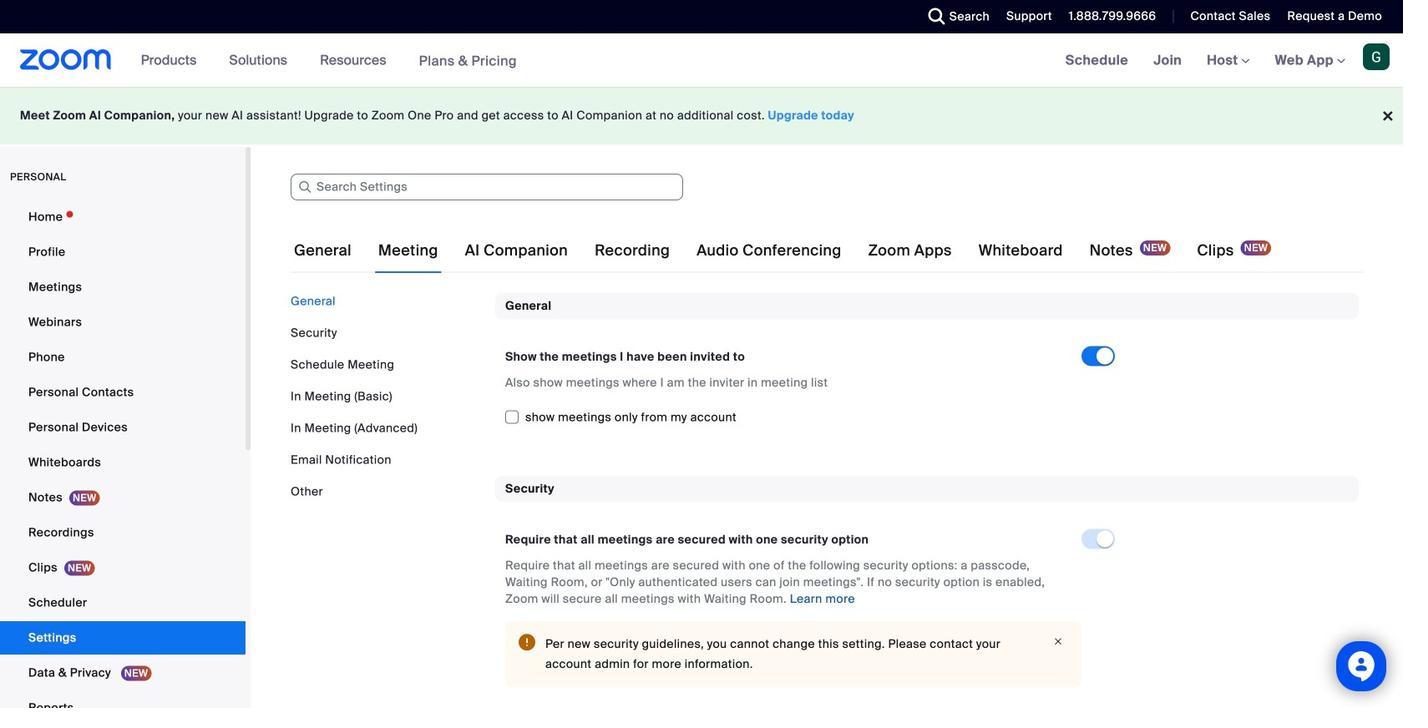 Task type: describe. For each thing, give the bounding box(es) containing it.
zoom logo image
[[20, 49, 112, 70]]

profile picture image
[[1363, 43, 1390, 70]]

general element
[[495, 293, 1359, 449]]

personal menu menu
[[0, 200, 246, 708]]

tabs of my account settings page tab list
[[291, 227, 1275, 274]]

Search Settings text field
[[291, 174, 683, 200]]



Task type: locate. For each thing, give the bounding box(es) containing it.
security element
[[495, 476, 1359, 708]]

close image
[[1048, 634, 1068, 649]]

alert
[[505, 621, 1082, 688]]

meetings navigation
[[1053, 33, 1403, 88]]

alert inside security element
[[505, 621, 1082, 688]]

product information navigation
[[128, 33, 530, 88]]

menu bar
[[291, 293, 483, 500]]

footer
[[0, 87, 1403, 145]]

banner
[[0, 33, 1403, 88]]

warning image
[[519, 634, 535, 651]]



Task type: vqa. For each thing, say whether or not it's contained in the screenshot.
Profile picture
yes



